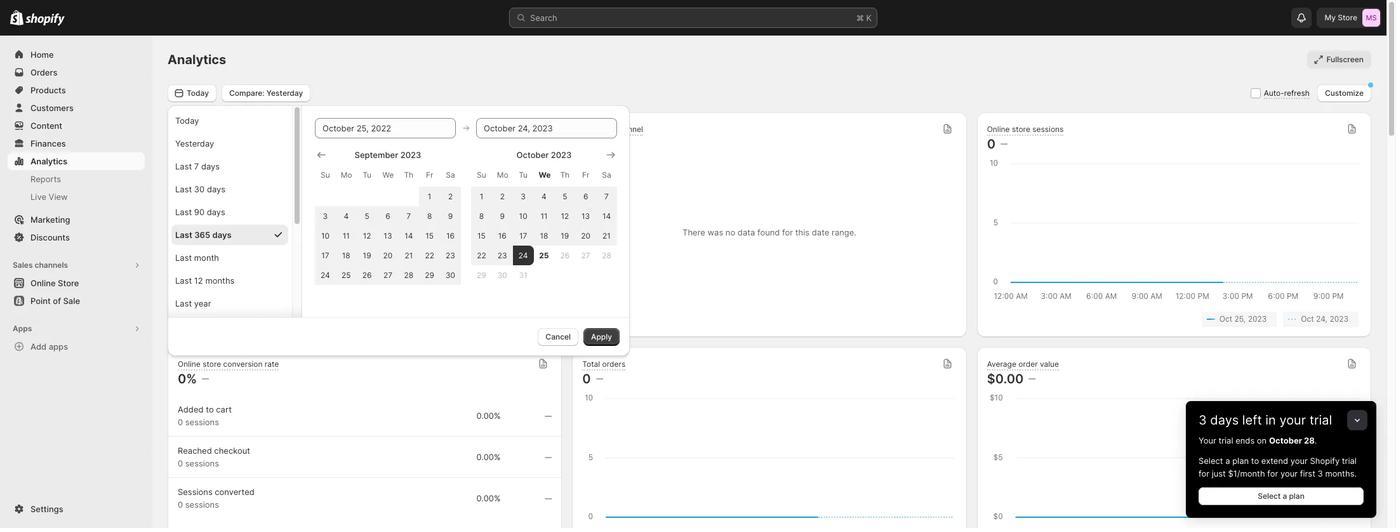 Task type: vqa. For each thing, say whether or not it's contained in the screenshot.


Task type: describe. For each thing, give the bounding box(es) containing it.
1 horizontal spatial 10
[[519, 211, 528, 221]]

19 for the left 19 button
[[363, 251, 371, 260]]

1 1 button from the left
[[419, 186, 440, 206]]

days for last 7 days
[[201, 161, 220, 171]]

yesterday inside button
[[175, 138, 214, 148]]

9 for 2nd 9 button from the right
[[448, 211, 453, 221]]

online store conversion rate
[[178, 359, 279, 369]]

1 horizontal spatial 21 button
[[596, 226, 617, 245]]

2 30 button from the left
[[492, 265, 513, 285]]

0 horizontal spatial 11 button
[[336, 226, 357, 245]]

auto-
[[1264, 88, 1285, 98]]

apps
[[13, 324, 32, 333]]

data
[[738, 227, 755, 238]]

1 list from the left
[[180, 312, 550, 327]]

0 horizontal spatial 3 button
[[315, 206, 336, 226]]

reports
[[30, 174, 61, 184]]

point of sale button
[[0, 292, 152, 310]]

1 horizontal spatial analytics
[[168, 52, 226, 67]]

0 horizontal spatial 14 button
[[398, 226, 419, 245]]

th for september 2023
[[404, 170, 414, 179]]

saturday element for september 2023
[[440, 164, 461, 186]]

tuesday element for october 2023
[[513, 164, 534, 186]]

0 vertical spatial 12
[[561, 211, 569, 221]]

was
[[708, 227, 724, 238]]

cancel button
[[538, 328, 579, 346]]

16 for 1st the 16 button from the left
[[447, 231, 455, 240]]

reports link
[[8, 170, 145, 188]]

28 inside 3 days left in your trial element
[[1305, 436, 1315, 446]]

1 horizontal spatial 27
[[582, 251, 591, 260]]

23 for second 23 button from right
[[446, 251, 455, 260]]

1 for 1st 1 button
[[428, 192, 432, 201]]

2 2 from the left
[[500, 192, 505, 201]]

1 horizontal spatial $0.00
[[987, 372, 1024, 387]]

converted
[[215, 487, 255, 497]]

0 down total
[[583, 372, 591, 387]]

reached
[[178, 446, 212, 456]]

11 for 11 button to the right
[[541, 211, 548, 221]]

16 for second the 16 button from left
[[498, 231, 507, 240]]

1 horizontal spatial 27 button
[[576, 245, 596, 265]]

no change image for 0
[[596, 374, 603, 384]]

0 horizontal spatial shopify image
[[10, 10, 24, 25]]

by
[[604, 124, 613, 134]]

0 inside reached checkout 0 sessions
[[178, 459, 183, 469]]

31 button
[[513, 265, 534, 285]]

1 horizontal spatial 7 button
[[596, 186, 617, 206]]

th for october 2023
[[560, 170, 570, 179]]

0 horizontal spatial 20 button
[[378, 245, 398, 265]]

online for 0
[[987, 124, 1010, 134]]

1 29 button from the left
[[419, 265, 440, 285]]

0 vertical spatial 24
[[519, 251, 528, 260]]

1 22 from the left
[[425, 251, 434, 260]]

0 horizontal spatial 18 button
[[336, 245, 357, 265]]

13 for right 13 button
[[582, 211, 590, 221]]

ends
[[1236, 436, 1255, 446]]

0 horizontal spatial 14
[[405, 231, 413, 240]]

select for select a plan to extend your shopify trial for just $1/month for your first 3 months.
[[1199, 456, 1224, 466]]

1 horizontal spatial 3 button
[[513, 186, 534, 206]]

settings link
[[8, 501, 145, 518]]

1 horizontal spatial 4 button
[[534, 186, 555, 206]]

1 horizontal spatial 25 button
[[534, 245, 555, 265]]

today button
[[168, 84, 217, 102]]

0 horizontal spatial 26 button
[[357, 265, 378, 285]]

left
[[1243, 413, 1263, 428]]

1 8 button from the left
[[419, 206, 440, 226]]

12 inside button
[[194, 275, 203, 286]]

channel
[[615, 124, 643, 134]]

0 horizontal spatial 27
[[384, 270, 393, 280]]

october inside grid
[[517, 150, 549, 160]]

last month
[[175, 252, 219, 263]]

fr for october 2023
[[582, 170, 590, 179]]

last 12 months button
[[171, 270, 288, 291]]

0 horizontal spatial 17 button
[[315, 245, 336, 265]]

add apps
[[30, 342, 68, 352]]

20 for the left 20 button
[[383, 251, 393, 260]]

mo for september
[[341, 170, 352, 179]]

to inside the added to cart 0 sessions
[[206, 405, 214, 415]]

customize button
[[1318, 84, 1372, 102]]

oct 24, 2023 button for 2nd list from the left
[[1284, 312, 1359, 327]]

september
[[355, 150, 398, 160]]

my store image
[[1363, 9, 1381, 27]]

last for last year
[[175, 298, 192, 308]]

months.
[[1326, 469, 1357, 479]]

28 for rightmost 28 'button'
[[602, 251, 612, 260]]

⌘
[[857, 13, 864, 23]]

just
[[1212, 469, 1226, 479]]

on
[[1258, 436, 1267, 446]]

0 horizontal spatial 4 button
[[336, 206, 357, 226]]

oct 24, 2023 button for 1st list from left
[[474, 312, 550, 327]]

0 horizontal spatial 28 button
[[398, 265, 419, 285]]

sa for september 2023
[[446, 170, 455, 179]]

1 horizontal spatial 19 button
[[555, 226, 576, 245]]

online store
[[30, 278, 79, 288]]

0 vertical spatial 14
[[603, 211, 611, 221]]

3 days left in your trial button
[[1186, 401, 1377, 428]]

0 horizontal spatial 24
[[321, 270, 330, 280]]

compare: yesterday button
[[222, 84, 311, 102]]

last 30 days
[[175, 184, 226, 194]]

2 1 button from the left
[[471, 186, 492, 206]]

sessions converted 0 sessions
[[178, 487, 255, 510]]

3 oct from the left
[[1220, 314, 1233, 324]]

to inside 'select a plan to extend your shopify trial for just $1/month for your first 3 months.'
[[1252, 456, 1260, 466]]

customize
[[1326, 88, 1364, 97]]

1 vertical spatial 10
[[321, 231, 330, 240]]

online store sessions button
[[987, 124, 1064, 136]]

online store button
[[0, 274, 152, 292]]

rate
[[265, 359, 279, 369]]

3 inside 'select a plan to extend your shopify trial for just $1/month for your first 3 months.'
[[1318, 469, 1324, 479]]

tu for september
[[363, 170, 372, 179]]

0 horizontal spatial 13 button
[[378, 226, 398, 245]]

first
[[1301, 469, 1316, 479]]

apply
[[591, 332, 612, 341]]

thursday element for october 2023
[[555, 164, 576, 186]]

last 12 months
[[175, 275, 235, 286]]

tu for october
[[519, 170, 528, 179]]

1 horizontal spatial 5 button
[[555, 186, 576, 206]]

date
[[812, 227, 830, 238]]

wednesday element for september
[[378, 164, 398, 186]]

28 for the leftmost 28 'button'
[[404, 270, 414, 280]]

last 30 days button
[[171, 179, 288, 199]]

online store conversion rate button
[[178, 359, 279, 371]]

3 days left in your trial element
[[1186, 434, 1377, 518]]

point of sale
[[30, 296, 80, 306]]

1 vertical spatial trial
[[1219, 436, 1234, 446]]

months
[[205, 275, 235, 286]]

3 days left in your trial
[[1199, 413, 1333, 428]]

1 29 from the left
[[425, 270, 434, 280]]

apps button
[[8, 320, 145, 338]]

online store sessions
[[987, 124, 1064, 134]]

products link
[[8, 81, 145, 99]]

live
[[30, 192, 46, 202]]

1 horizontal spatial 20 button
[[576, 226, 596, 245]]

customers link
[[8, 99, 145, 117]]

store for 0%
[[203, 359, 221, 369]]

0 vertical spatial 26
[[560, 251, 570, 260]]

wednesday element for october
[[534, 164, 555, 186]]

24, for oct 24, 2023 button corresponding to 1st list from left
[[507, 314, 519, 324]]

1 horizontal spatial 11 button
[[534, 206, 555, 226]]

saturday element for october 2023
[[596, 164, 617, 186]]

total orders
[[583, 359, 626, 369]]

your trial ends on october 28 .
[[1199, 436, 1318, 446]]

18 for the right 18 button
[[540, 231, 548, 240]]

0 horizontal spatial 10 button
[[315, 226, 336, 245]]

last 90 days button
[[171, 202, 288, 222]]

0 horizontal spatial 27 button
[[378, 265, 398, 285]]

90
[[194, 207, 205, 217]]

finances link
[[8, 135, 145, 152]]

1 horizontal spatial 6 button
[[576, 186, 596, 206]]

1 2 from the left
[[448, 192, 453, 201]]

1 horizontal spatial for
[[1199, 469, 1210, 479]]

days for last 90 days
[[207, 207, 225, 217]]

1 vertical spatial your
[[1291, 456, 1308, 466]]

1 horizontal spatial 24 button
[[513, 245, 534, 265]]

live view link
[[8, 188, 145, 206]]

0 horizontal spatial 26
[[363, 270, 372, 280]]

sunday element for september 2023
[[315, 164, 336, 186]]

1 vertical spatial 25
[[342, 270, 351, 280]]

my
[[1325, 13, 1336, 22]]

0 horizontal spatial $0.00
[[178, 137, 214, 152]]

grid containing october
[[471, 148, 617, 285]]

store for 0
[[1012, 124, 1031, 134]]

2 vertical spatial your
[[1281, 469, 1298, 479]]

31
[[519, 270, 528, 280]]

1 horizontal spatial 12 button
[[555, 206, 576, 226]]

0 horizontal spatial 21 button
[[398, 245, 419, 265]]

1 vertical spatial 12
[[363, 231, 371, 240]]

there
[[683, 227, 706, 238]]

home
[[30, 50, 54, 60]]

2 23 button from the left
[[492, 245, 513, 265]]

0 horizontal spatial 5 button
[[357, 206, 378, 226]]

september 2023
[[355, 150, 421, 160]]

no change image for 0%
[[202, 374, 209, 384]]

last 7 days button
[[171, 156, 288, 176]]

1 horizontal spatial 26 button
[[555, 245, 576, 265]]

friday element for october 2023
[[576, 164, 596, 186]]

0 horizontal spatial for
[[783, 227, 793, 238]]

1 vertical spatial 17
[[322, 251, 329, 260]]

my store
[[1325, 13, 1358, 22]]

21 for right 21 button
[[603, 231, 611, 240]]

1 15 button from the left
[[419, 226, 440, 245]]

monday element for october
[[492, 164, 513, 186]]

0 horizontal spatial 7 button
[[398, 206, 419, 226]]

sales channels button
[[8, 257, 145, 274]]

su for september
[[321, 170, 330, 179]]

0 horizontal spatial 12 button
[[357, 226, 378, 245]]

0.00% for added to cart
[[477, 411, 501, 421]]

0 horizontal spatial 6 button
[[378, 206, 398, 226]]

store for online store
[[58, 278, 79, 288]]

4 for the left 4 button
[[344, 211, 349, 221]]

sessions inside reached checkout 0 sessions
[[185, 459, 219, 469]]

sales channels
[[13, 260, 68, 270]]

15 for first 15 button from the right
[[478, 231, 486, 240]]

last 365 days
[[175, 230, 232, 240]]

cancel
[[546, 332, 571, 341]]

1 oct from the left
[[410, 314, 423, 324]]

0 horizontal spatial analytics
[[30, 156, 67, 166]]

7 inside button
[[194, 161, 199, 171]]

last for last 90 days
[[175, 207, 192, 217]]

mo for october
[[497, 170, 509, 179]]

0 horizontal spatial 19 button
[[357, 245, 378, 265]]

30 inside button
[[194, 184, 205, 194]]

conversion
[[223, 359, 263, 369]]

added to cart 0 sessions
[[178, 405, 232, 427]]

last 90 days
[[175, 207, 225, 217]]

fullscreen
[[1327, 55, 1364, 64]]

1 horizontal spatial no change image
[[545, 453, 552, 463]]

2 oct from the left
[[492, 314, 505, 324]]

2 22 from the left
[[477, 251, 486, 260]]

0 horizontal spatial 25 button
[[336, 265, 357, 285]]

last 7 days
[[175, 161, 220, 171]]

1 horizontal spatial 25
[[539, 251, 549, 260]]

content
[[30, 121, 62, 131]]

discounts
[[30, 232, 70, 243]]

point
[[30, 296, 51, 306]]

2 16 button from the left
[[492, 226, 513, 245]]

last for last 30 days
[[175, 184, 192, 194]]

1 23 button from the left
[[440, 245, 461, 265]]

days inside dropdown button
[[1211, 413, 1239, 428]]

channels
[[35, 260, 68, 270]]

total orders button
[[583, 359, 626, 371]]

1 horizontal spatial 28 button
[[596, 245, 617, 265]]



Task type: locate. For each thing, give the bounding box(es) containing it.
1 horizontal spatial plan
[[1290, 492, 1305, 501]]

1 wednesday element from the left
[[378, 164, 398, 186]]

20
[[581, 231, 591, 240], [383, 251, 393, 260]]

yyyy-mm-dd text field up september 2023
[[315, 118, 456, 138]]

2 sa from the left
[[602, 170, 611, 179]]

tu down september
[[363, 170, 372, 179]]

$0.00
[[178, 137, 214, 152], [987, 372, 1024, 387]]

average order value
[[987, 359, 1059, 369]]

0 horizontal spatial online
[[30, 278, 56, 288]]

1 saturday element from the left
[[440, 164, 461, 186]]

1 horizontal spatial 21
[[603, 231, 611, 240]]

sales left channels
[[13, 260, 33, 270]]

29 button
[[419, 265, 440, 285], [471, 265, 492, 285]]

wednesday element
[[378, 164, 398, 186], [534, 164, 555, 186]]

order
[[1019, 359, 1038, 369]]

we for september
[[383, 170, 394, 179]]

1 su from the left
[[321, 170, 330, 179]]

1 25, from the left
[[425, 314, 437, 324]]

select for select a plan
[[1258, 492, 1281, 501]]

wednesday element down september 2023
[[378, 164, 398, 186]]

1 horizontal spatial select
[[1258, 492, 1281, 501]]

compare: yesterday
[[229, 88, 303, 97]]

apps
[[49, 342, 68, 352]]

of
[[53, 296, 61, 306]]

1 last from the top
[[175, 161, 192, 171]]

marketing
[[30, 215, 70, 225]]

13
[[582, 211, 590, 221], [384, 231, 392, 240]]

a inside select a plan link
[[1283, 492, 1288, 501]]

thursday element for september 2023
[[398, 164, 419, 186]]

0 horizontal spatial 18
[[342, 251, 350, 260]]

add
[[30, 342, 47, 352]]

fr
[[426, 170, 433, 179], [582, 170, 590, 179]]

we down september 2023
[[383, 170, 394, 179]]

1 horizontal spatial 10 button
[[513, 206, 534, 226]]

0 inside sessions converted 0 sessions
[[178, 500, 183, 510]]

29
[[425, 270, 434, 280], [477, 270, 486, 280]]

12 button
[[555, 206, 576, 226], [357, 226, 378, 245]]

0 vertical spatial trial
[[1310, 413, 1333, 428]]

a
[[1226, 456, 1231, 466], [1283, 492, 1288, 501]]

no change image
[[1001, 139, 1008, 149], [1029, 374, 1036, 384], [545, 412, 552, 422], [545, 494, 552, 504]]

0 horizontal spatial to
[[206, 405, 214, 415]]

27
[[582, 251, 591, 260], [384, 270, 393, 280]]

0 vertical spatial your
[[1280, 413, 1307, 428]]

2 2 button from the left
[[492, 186, 513, 206]]

0 horizontal spatial 30
[[194, 184, 205, 194]]

2 oct 24, 2023 from the left
[[1302, 314, 1349, 324]]

we
[[383, 170, 394, 179], [539, 170, 551, 179]]

1 horizontal spatial 17 button
[[513, 226, 534, 245]]

online for 0%
[[178, 359, 201, 369]]

8 for 1st 8 button
[[427, 211, 432, 221]]

select
[[1199, 456, 1224, 466], [1258, 492, 1281, 501]]

1 23 from the left
[[446, 251, 455, 260]]

13 for the leftmost 13 button
[[384, 231, 392, 240]]

2 fr from the left
[[582, 170, 590, 179]]

online inside "button"
[[30, 278, 56, 288]]

10 button
[[513, 206, 534, 226], [315, 226, 336, 245]]

last up last 30 days
[[175, 161, 192, 171]]

store right my
[[1338, 13, 1358, 22]]

1 horizontal spatial 20
[[581, 231, 591, 240]]

21 button
[[596, 226, 617, 245], [398, 245, 419, 265]]

sunday element
[[315, 164, 336, 186], [471, 164, 492, 186]]

added
[[178, 405, 204, 415]]

1 friday element from the left
[[419, 164, 440, 186]]

0 horizontal spatial a
[[1226, 456, 1231, 466]]

select a plan link
[[1199, 488, 1364, 506]]

yesterday inside dropdown button
[[267, 88, 303, 97]]

1 9 button from the left
[[440, 206, 461, 226]]

monday element for september
[[336, 164, 357, 186]]

sales inside button
[[13, 260, 33, 270]]

0 horizontal spatial 5
[[365, 211, 370, 221]]

1 yyyy-mm-dd text field from the left
[[315, 118, 456, 138]]

1 vertical spatial 26
[[363, 270, 372, 280]]

last down last 7 days
[[175, 184, 192, 194]]

2 9 from the left
[[500, 211, 505, 221]]

0 horizontal spatial 28
[[404, 270, 414, 280]]

0 horizontal spatial 16
[[447, 231, 455, 240]]

0 vertical spatial 18
[[540, 231, 548, 240]]

no
[[726, 227, 736, 238]]

0 vertical spatial sales
[[583, 124, 602, 134]]

sale
[[63, 296, 80, 306]]

1 vertical spatial 21
[[405, 251, 413, 260]]

1 vertical spatial to
[[1252, 456, 1260, 466]]

0 horizontal spatial 23 button
[[440, 245, 461, 265]]

trial up months.
[[1343, 456, 1357, 466]]

25, for 2nd list from the left
[[1235, 314, 1246, 324]]

days up last 30 days
[[201, 161, 220, 171]]

0 vertical spatial a
[[1226, 456, 1231, 466]]

2 we from the left
[[539, 170, 551, 179]]

6 last from the top
[[175, 275, 192, 286]]

add apps button
[[8, 338, 145, 356]]

2 22 button from the left
[[471, 245, 492, 265]]

last left month at the top left of the page
[[175, 252, 192, 263]]

13 button
[[576, 206, 596, 226], [378, 226, 398, 245]]

1 horizontal spatial 18 button
[[534, 226, 555, 245]]

discounts link
[[8, 229, 145, 246]]

friday element down september 2023
[[419, 164, 440, 186]]

4 button
[[534, 186, 555, 206], [336, 206, 357, 226]]

for
[[783, 227, 793, 238], [1199, 469, 1210, 479], [1268, 469, 1279, 479]]

sales for sales channels
[[13, 260, 33, 270]]

store inside dropdown button
[[1012, 124, 1031, 134]]

8 button
[[419, 206, 440, 226], [471, 206, 492, 226]]

plan up $1/month on the bottom right of page
[[1233, 456, 1249, 466]]

a for select a plan
[[1283, 492, 1288, 501]]

7 for right 7 button
[[605, 192, 609, 201]]

8 for 2nd 8 button from left
[[479, 211, 484, 221]]

2 tu from the left
[[519, 170, 528, 179]]

today up today button
[[187, 88, 209, 97]]

1 horizontal spatial 30
[[446, 270, 455, 280]]

tuesday element down september
[[357, 164, 378, 186]]

1 tu from the left
[[363, 170, 372, 179]]

to left "cart"
[[206, 405, 214, 415]]

1 th from the left
[[404, 170, 414, 179]]

2 25, from the left
[[1235, 314, 1246, 324]]

1 vertical spatial plan
[[1290, 492, 1305, 501]]

thursday element down october 2023
[[555, 164, 576, 186]]

2 saturday element from the left
[[596, 164, 617, 186]]

1 oct 25, 2023 button from the left
[[393, 312, 468, 327]]

last for last month
[[175, 252, 192, 263]]

0 horizontal spatial tuesday element
[[357, 164, 378, 186]]

last left year
[[175, 298, 192, 308]]

YYYY-MM-DD text field
[[315, 118, 456, 138], [476, 118, 617, 138]]

2 su from the left
[[477, 170, 486, 179]]

year
[[194, 298, 211, 308]]

trial inside 3 days left in your trial dropdown button
[[1310, 413, 1333, 428]]

26
[[560, 251, 570, 260], [363, 270, 372, 280]]

oct 24, 2023 for 2nd list from the left's oct 24, 2023 button
[[1302, 314, 1349, 324]]

select inside 'select a plan to extend your shopify trial for just $1/month for your first 3 months.'
[[1199, 456, 1224, 466]]

last for last 365 days
[[175, 230, 192, 240]]

days right 90
[[207, 207, 225, 217]]

1 horizontal spatial yyyy-mm-dd text field
[[476, 118, 617, 138]]

1 vertical spatial select
[[1258, 492, 1281, 501]]

1 horizontal spatial 5
[[563, 192, 567, 201]]

21 for 21 button to the left
[[405, 251, 413, 260]]

1 vertical spatial a
[[1283, 492, 1288, 501]]

0 horizontal spatial mo
[[341, 170, 352, 179]]

0.00% for reached checkout
[[477, 452, 501, 462]]

friday element down "sales by channel" dropdown button
[[576, 164, 596, 186]]

today
[[187, 88, 209, 97], [175, 115, 199, 125]]

0 horizontal spatial oct 25, 2023 button
[[393, 312, 468, 327]]

0 horizontal spatial 25
[[342, 270, 351, 280]]

th down september 2023
[[404, 170, 414, 179]]

online
[[987, 124, 1010, 134], [30, 278, 56, 288], [178, 359, 201, 369]]

2 15 from the left
[[478, 231, 486, 240]]

last up last year
[[175, 275, 192, 286]]

a inside 'select a plan to extend your shopify trial for just $1/month for your first 3 months.'
[[1226, 456, 1231, 466]]

your left first
[[1281, 469, 1298, 479]]

0 horizontal spatial 24 button
[[315, 265, 336, 285]]

1 for 2nd 1 button
[[480, 192, 483, 201]]

2 8 from the left
[[479, 211, 484, 221]]

auto-refresh
[[1264, 88, 1310, 98]]

0 down sessions
[[178, 500, 183, 510]]

1 horizontal spatial we
[[539, 170, 551, 179]]

today inside dropdown button
[[187, 88, 209, 97]]

2 wednesday element from the left
[[534, 164, 555, 186]]

2 0.00% from the top
[[477, 452, 501, 462]]

products
[[30, 85, 66, 95]]

last inside button
[[175, 275, 192, 286]]

2 yyyy-mm-dd text field from the left
[[476, 118, 617, 138]]

0 horizontal spatial 2
[[448, 192, 453, 201]]

days for last 365 days
[[212, 230, 232, 240]]

1 horizontal spatial oct 24, 2023 button
[[1284, 312, 1359, 327]]

.
[[1315, 436, 1318, 446]]

19 for the rightmost 19 button
[[561, 231, 569, 240]]

store up sale
[[58, 278, 79, 288]]

october inside 3 days left in your trial element
[[1270, 436, 1303, 446]]

1 thursday element from the left
[[398, 164, 419, 186]]

18
[[540, 231, 548, 240], [342, 251, 350, 260]]

oct 24, 2023
[[492, 314, 539, 324], [1302, 314, 1349, 324]]

this
[[796, 227, 810, 238]]

1 tuesday element from the left
[[357, 164, 378, 186]]

28
[[602, 251, 612, 260], [404, 270, 414, 280], [1305, 436, 1315, 446]]

7 last from the top
[[175, 298, 192, 308]]

1 vertical spatial yesterday
[[175, 138, 214, 148]]

plan down first
[[1290, 492, 1305, 501]]

select up just in the bottom right of the page
[[1199, 456, 1224, 466]]

21
[[603, 231, 611, 240], [405, 251, 413, 260]]

2 list from the left
[[990, 312, 1359, 327]]

1 9 from the left
[[448, 211, 453, 221]]

1 horizontal spatial 29 button
[[471, 265, 492, 285]]

1 oct 24, 2023 button from the left
[[474, 312, 550, 327]]

view
[[49, 192, 68, 202]]

3 last from the top
[[175, 207, 192, 217]]

last 365 days button
[[171, 225, 288, 245]]

1 oct 25, 2023 from the left
[[410, 314, 458, 324]]

2 friday element from the left
[[576, 164, 596, 186]]

6 for the rightmost 6 button
[[584, 192, 588, 201]]

6 button
[[576, 186, 596, 206], [378, 206, 398, 226]]

grid
[[315, 148, 461, 285], [471, 148, 617, 285]]

1 oct 24, 2023 from the left
[[492, 314, 539, 324]]

oct 25, 2023 button for 2nd list from the left's oct 24, 2023 button
[[1202, 312, 1278, 327]]

2 vertical spatial 28
[[1305, 436, 1315, 446]]

yesterday right "compare:"
[[267, 88, 303, 97]]

1 vertical spatial 28
[[404, 270, 414, 280]]

25, for 1st list from left
[[425, 314, 437, 324]]

1 2 button from the left
[[440, 186, 461, 206]]

0 horizontal spatial oct 24, 2023 button
[[474, 312, 550, 327]]

friday element
[[419, 164, 440, 186], [576, 164, 596, 186]]

28 button
[[596, 245, 617, 265], [398, 265, 419, 285]]

3 inside dropdown button
[[1199, 413, 1207, 428]]

oct 25, 2023 button for oct 24, 2023 button corresponding to 1st list from left
[[393, 312, 468, 327]]

your up first
[[1291, 456, 1308, 466]]

plan for select a plan to extend your shopify trial for just $1/month for your first 3 months.
[[1233, 456, 1249, 466]]

2 monday element from the left
[[492, 164, 513, 186]]

1 22 button from the left
[[419, 245, 440, 265]]

11 for 11 button to the left
[[343, 231, 350, 240]]

3 button
[[513, 186, 534, 206], [315, 206, 336, 226]]

select down 'select a plan to extend your shopify trial for just $1/month for your first 3 months.'
[[1258, 492, 1281, 501]]

$0.00 down "average"
[[987, 372, 1024, 387]]

1 horizontal spatial sales
[[583, 124, 602, 134]]

4 for right 4 button
[[542, 192, 547, 201]]

1 sunday element from the left
[[315, 164, 336, 186]]

point of sale link
[[8, 292, 145, 310]]

1 horizontal spatial monday element
[[492, 164, 513, 186]]

thursday element down september 2023
[[398, 164, 419, 186]]

days right 365 on the top of the page
[[212, 230, 232, 240]]

online inside dropdown button
[[987, 124, 1010, 134]]

your inside dropdown button
[[1280, 413, 1307, 428]]

fr for september 2023
[[426, 170, 433, 179]]

store inside dropdown button
[[203, 359, 221, 369]]

wednesday element down october 2023
[[534, 164, 555, 186]]

0 horizontal spatial we
[[383, 170, 394, 179]]

analytics down finances
[[30, 156, 67, 166]]

1 fr from the left
[[426, 170, 433, 179]]

2 grid from the left
[[471, 148, 617, 285]]

2 vertical spatial 12
[[194, 275, 203, 286]]

1 mo from the left
[[341, 170, 352, 179]]

0 inside the added to cart 0 sessions
[[178, 417, 183, 427]]

monday element
[[336, 164, 357, 186], [492, 164, 513, 186]]

5 down october 2023
[[563, 192, 567, 201]]

2 horizontal spatial trial
[[1343, 456, 1357, 466]]

2 1 from the left
[[480, 192, 483, 201]]

1 8 from the left
[[427, 211, 432, 221]]

analytics link
[[8, 152, 145, 170]]

for left this
[[783, 227, 793, 238]]

last for last 7 days
[[175, 161, 192, 171]]

1 1 from the left
[[428, 192, 432, 201]]

1 24, from the left
[[507, 314, 519, 324]]

select a plan
[[1258, 492, 1305, 501]]

24, for 2nd list from the left's oct 24, 2023 button
[[1317, 314, 1328, 324]]

20 for right 20 button
[[581, 231, 591, 240]]

1 button
[[419, 186, 440, 206], [471, 186, 492, 206]]

we for october
[[539, 170, 551, 179]]

15 for second 15 button from right
[[426, 231, 434, 240]]

2 15 button from the left
[[471, 226, 492, 245]]

sessions inside dropdown button
[[1033, 124, 1064, 134]]

0 horizontal spatial 21
[[405, 251, 413, 260]]

average
[[987, 359, 1017, 369]]

0 vertical spatial 11
[[541, 211, 548, 221]]

1 15 from the left
[[426, 231, 434, 240]]

su for october
[[477, 170, 486, 179]]

2 29 button from the left
[[471, 265, 492, 285]]

saturday element
[[440, 164, 461, 186], [596, 164, 617, 186]]

14
[[603, 211, 611, 221], [405, 231, 413, 240]]

trial up .
[[1310, 413, 1333, 428]]

last left 90
[[175, 207, 192, 217]]

last for last 12 months
[[175, 275, 192, 286]]

0 horizontal spatial 4
[[344, 211, 349, 221]]

we down october 2023
[[539, 170, 551, 179]]

tu down october 2023
[[519, 170, 528, 179]]

sunday element for october 2023
[[471, 164, 492, 186]]

2 horizontal spatial for
[[1268, 469, 1279, 479]]

0 down reached
[[178, 459, 183, 469]]

9 for 2nd 9 button
[[500, 211, 505, 221]]

plan for select a plan
[[1290, 492, 1305, 501]]

2 vertical spatial trial
[[1343, 456, 1357, 466]]

th down october 2023
[[560, 170, 570, 179]]

shopify image
[[10, 10, 24, 25], [26, 13, 65, 26]]

5 last from the top
[[175, 252, 192, 263]]

1 16 button from the left
[[440, 226, 461, 245]]

finances
[[30, 138, 66, 149]]

days down the last 7 days button
[[207, 184, 226, 194]]

shopify
[[1311, 456, 1340, 466]]

24,
[[507, 314, 519, 324], [1317, 314, 1328, 324]]

1 horizontal spatial 23 button
[[492, 245, 513, 265]]

0 down added at the bottom left of page
[[178, 417, 183, 427]]

0 horizontal spatial list
[[180, 312, 550, 327]]

1 horizontal spatial 14 button
[[596, 206, 617, 226]]

2 8 button from the left
[[471, 206, 492, 226]]

a up just in the bottom right of the page
[[1226, 456, 1231, 466]]

days up the your
[[1211, 413, 1239, 428]]

2 vertical spatial 0.00%
[[477, 494, 501, 504]]

2 oct 25, 2023 from the left
[[1220, 314, 1267, 324]]

k
[[867, 13, 872, 23]]

content link
[[8, 117, 145, 135]]

1 horizontal spatial oct 25, 2023 button
[[1202, 312, 1278, 327]]

4 last from the top
[[175, 230, 192, 240]]

yesterday up last 7 days
[[175, 138, 214, 148]]

2 oct 24, 2023 button from the left
[[1284, 312, 1359, 327]]

online inside dropdown button
[[178, 359, 201, 369]]

marketing link
[[8, 211, 145, 229]]

4 oct from the left
[[1302, 314, 1315, 324]]

1 vertical spatial 5
[[365, 211, 370, 221]]

2 last from the top
[[175, 184, 192, 194]]

days for last 30 days
[[207, 184, 226, 194]]

30 for second 30 button from the right
[[446, 270, 455, 280]]

trial inside 'select a plan to extend your shopify trial for just $1/month for your first 3 months.'
[[1343, 456, 1357, 466]]

0.00% for sessions converted
[[477, 494, 501, 504]]

1 sa from the left
[[446, 170, 455, 179]]

1 monday element from the left
[[336, 164, 357, 186]]

tuesday element for september 2023
[[357, 164, 378, 186]]

2 vertical spatial 7
[[407, 211, 411, 221]]

search
[[530, 13, 558, 23]]

no change image
[[202, 374, 209, 384], [596, 374, 603, 384], [545, 453, 552, 463]]

2 sunday element from the left
[[471, 164, 492, 186]]

1 30 button from the left
[[440, 265, 461, 285]]

checkout
[[214, 446, 250, 456]]

2 23 from the left
[[498, 251, 507, 260]]

to up $1/month on the bottom right of page
[[1252, 456, 1260, 466]]

0 vertical spatial 21
[[603, 231, 611, 240]]

5 down september
[[365, 211, 370, 221]]

analytics up today dropdown button
[[168, 52, 226, 67]]

1 horizontal spatial 13 button
[[576, 206, 596, 226]]

30 for second 30 button from the left
[[498, 270, 507, 280]]

for left just in the bottom right of the page
[[1199, 469, 1210, 479]]

2 th from the left
[[560, 170, 570, 179]]

7 for the leftmost 7 button
[[407, 211, 411, 221]]

plan inside 'select a plan to extend your shopify trial for just $1/month for your first 3 months.'
[[1233, 456, 1249, 466]]

1 0.00% from the top
[[477, 411, 501, 421]]

sales for sales by channel
[[583, 124, 602, 134]]

3 0.00% from the top
[[477, 494, 501, 504]]

last
[[175, 161, 192, 171], [175, 184, 192, 194], [175, 207, 192, 217], [175, 230, 192, 240], [175, 252, 192, 263], [175, 275, 192, 286], [175, 298, 192, 308]]

2 thursday element from the left
[[555, 164, 576, 186]]

oct 24, 2023 button
[[474, 312, 550, 327], [1284, 312, 1359, 327]]

2 9 button from the left
[[492, 206, 513, 226]]

today inside button
[[175, 115, 199, 125]]

1 we from the left
[[383, 170, 394, 179]]

friday element for september 2023
[[419, 164, 440, 186]]

sessions inside sessions converted 0 sessions
[[185, 500, 219, 510]]

oct 24, 2023 for oct 24, 2023 button corresponding to 1st list from left
[[492, 314, 539, 324]]

sales inside dropdown button
[[583, 124, 602, 134]]

last month button
[[171, 247, 288, 268]]

trial right the your
[[1219, 436, 1234, 446]]

tuesday element down october 2023
[[513, 164, 534, 186]]

0 vertical spatial 25
[[539, 251, 549, 260]]

1 horizontal spatial 8
[[479, 211, 484, 221]]

1 horizontal spatial trial
[[1310, 413, 1333, 428]]

0 horizontal spatial 7
[[194, 161, 199, 171]]

0 horizontal spatial oct 25, 2023
[[410, 314, 458, 324]]

20 button
[[576, 226, 596, 245], [378, 245, 398, 265]]

0 horizontal spatial sa
[[446, 170, 455, 179]]

in
[[1266, 413, 1277, 428]]

yyyy-mm-dd text field up october 2023
[[476, 118, 617, 138]]

1
[[428, 192, 432, 201], [480, 192, 483, 201]]

apply button
[[584, 328, 620, 346]]

tuesday element
[[357, 164, 378, 186], [513, 164, 534, 186]]

1 vertical spatial sales
[[13, 260, 33, 270]]

2 mo from the left
[[497, 170, 509, 179]]

for down extend
[[1268, 469, 1279, 479]]

5 button down september
[[357, 206, 378, 226]]

2 tuesday element from the left
[[513, 164, 534, 186]]

thursday element
[[398, 164, 419, 186], [555, 164, 576, 186]]

store
[[1338, 13, 1358, 22], [58, 278, 79, 288]]

$0.00 up last 7 days
[[178, 137, 214, 152]]

2 16 from the left
[[498, 231, 507, 240]]

list
[[180, 312, 550, 327], [990, 312, 1359, 327]]

sessions
[[178, 487, 213, 497]]

your right the in
[[1280, 413, 1307, 428]]

1 horizontal spatial 13
[[582, 211, 590, 221]]

11 button
[[534, 206, 555, 226], [336, 226, 357, 245]]

sales left "by"
[[583, 124, 602, 134]]

23 for 1st 23 button from the right
[[498, 251, 507, 260]]

1 horizontal spatial 2
[[500, 192, 505, 201]]

today down today dropdown button
[[175, 115, 199, 125]]

18 for 18 button to the left
[[342, 251, 350, 260]]

1 horizontal spatial list
[[990, 312, 1359, 327]]

sa
[[446, 170, 455, 179], [602, 170, 611, 179]]

2 24, from the left
[[1317, 314, 1328, 324]]

0%
[[178, 372, 197, 387]]

0 down online store sessions dropdown button
[[987, 137, 996, 152]]

0 vertical spatial 17
[[519, 231, 527, 240]]

a down 'select a plan to extend your shopify trial for just $1/month for your first 3 months.'
[[1283, 492, 1288, 501]]

found
[[758, 227, 780, 238]]

store inside "button"
[[58, 278, 79, 288]]

sa for october 2023
[[602, 170, 611, 179]]

a for select a plan to extend your shopify trial for just $1/month for your first 3 months.
[[1226, 456, 1231, 466]]

0 vertical spatial select
[[1199, 456, 1224, 466]]

0 horizontal spatial tu
[[363, 170, 372, 179]]

2 29 from the left
[[477, 270, 486, 280]]

store for my store
[[1338, 13, 1358, 22]]

7 button
[[596, 186, 617, 206], [398, 206, 419, 226]]

0 horizontal spatial 22
[[425, 251, 434, 260]]

0 vertical spatial 19
[[561, 231, 569, 240]]

grid containing september
[[315, 148, 461, 285]]

0 horizontal spatial friday element
[[419, 164, 440, 186]]

0 horizontal spatial yyyy-mm-dd text field
[[315, 118, 456, 138]]

2 oct 25, 2023 button from the left
[[1202, 312, 1278, 327]]

last left 365 on the top of the page
[[175, 230, 192, 240]]

6 for the leftmost 6 button
[[386, 211, 390, 221]]

1 grid from the left
[[315, 148, 461, 285]]

sales by channel button
[[583, 124, 643, 136]]

1 vertical spatial store
[[203, 359, 221, 369]]

1 horizontal spatial tuesday element
[[513, 164, 534, 186]]

days inside button
[[212, 230, 232, 240]]

1 16 from the left
[[447, 231, 455, 240]]

1 horizontal spatial shopify image
[[26, 13, 65, 26]]

sessions inside the added to cart 0 sessions
[[185, 417, 219, 427]]

range.
[[832, 227, 857, 238]]

cart
[[216, 405, 232, 415]]

online store link
[[8, 274, 145, 292]]

oct 25, 2023 for the oct 25, 2023 "button" corresponding to 2nd list from the left's oct 24, 2023 button
[[1220, 314, 1267, 324]]

5 button down october 2023
[[555, 186, 576, 206]]

home link
[[8, 46, 145, 64]]

oct 25, 2023 for the oct 25, 2023 "button" related to oct 24, 2023 button corresponding to 1st list from left
[[410, 314, 458, 324]]



